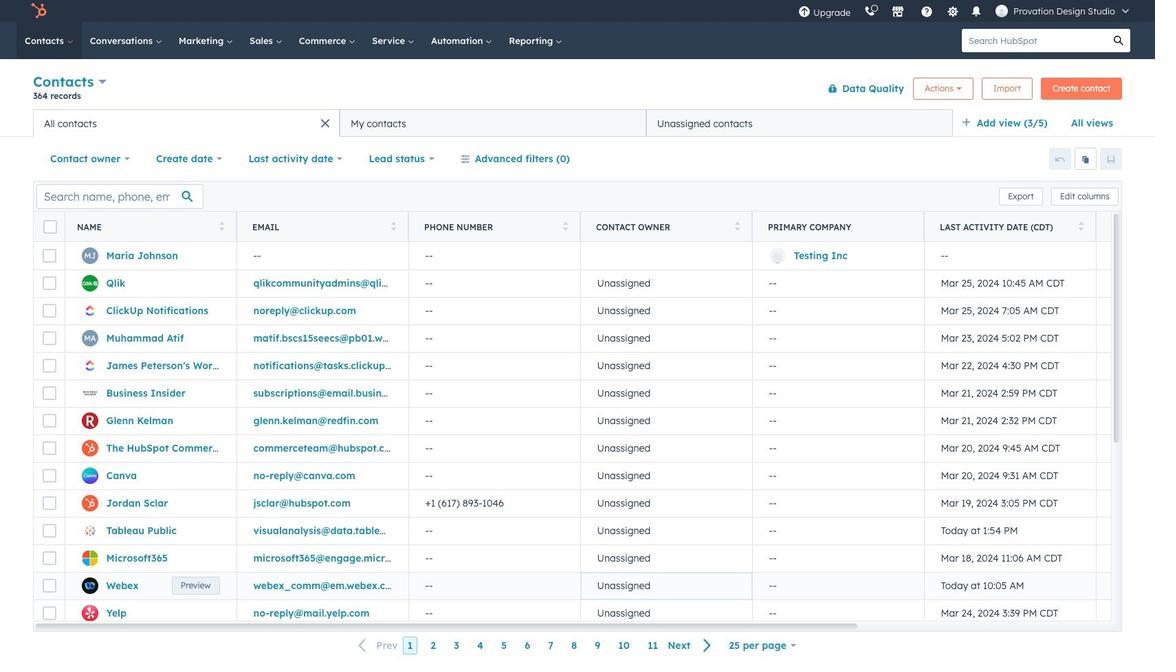 Task type: describe. For each thing, give the bounding box(es) containing it.
3 press to sort. element from the left
[[563, 221, 568, 233]]

press to sort. image
[[219, 221, 224, 231]]

marketplaces image
[[892, 6, 905, 19]]

Search name, phone, email addresses, or company search field
[[36, 184, 204, 209]]

pagination navigation
[[350, 637, 721, 655]]



Task type: vqa. For each thing, say whether or not it's contained in the screenshot.
Email
no



Task type: locate. For each thing, give the bounding box(es) containing it.
2 press to sort. image from the left
[[563, 221, 568, 231]]

column header
[[753, 212, 925, 242]]

5 press to sort. element from the left
[[1079, 221, 1084, 233]]

4 press to sort. image from the left
[[1079, 221, 1084, 231]]

1 press to sort. image from the left
[[391, 221, 396, 231]]

menu
[[792, 0, 1139, 22]]

press to sort. image for fourth press to sort. element from right
[[391, 221, 396, 231]]

4 press to sort. element from the left
[[735, 221, 740, 233]]

press to sort. image for third press to sort. element from the right
[[563, 221, 568, 231]]

press to sort. image
[[391, 221, 396, 231], [563, 221, 568, 231], [735, 221, 740, 231], [1079, 221, 1084, 231]]

banner
[[33, 71, 1123, 109]]

press to sort. image for first press to sort. element from right
[[1079, 221, 1084, 231]]

press to sort. element
[[219, 221, 224, 233], [391, 221, 396, 233], [563, 221, 568, 233], [735, 221, 740, 233], [1079, 221, 1084, 233]]

james peterson image
[[996, 5, 1009, 17]]

3 press to sort. image from the left
[[735, 221, 740, 231]]

2 press to sort. element from the left
[[391, 221, 396, 233]]

press to sort. image for fourth press to sort. element from the left
[[735, 221, 740, 231]]

Search HubSpot search field
[[963, 29, 1108, 52]]

1 press to sort. element from the left
[[219, 221, 224, 233]]



